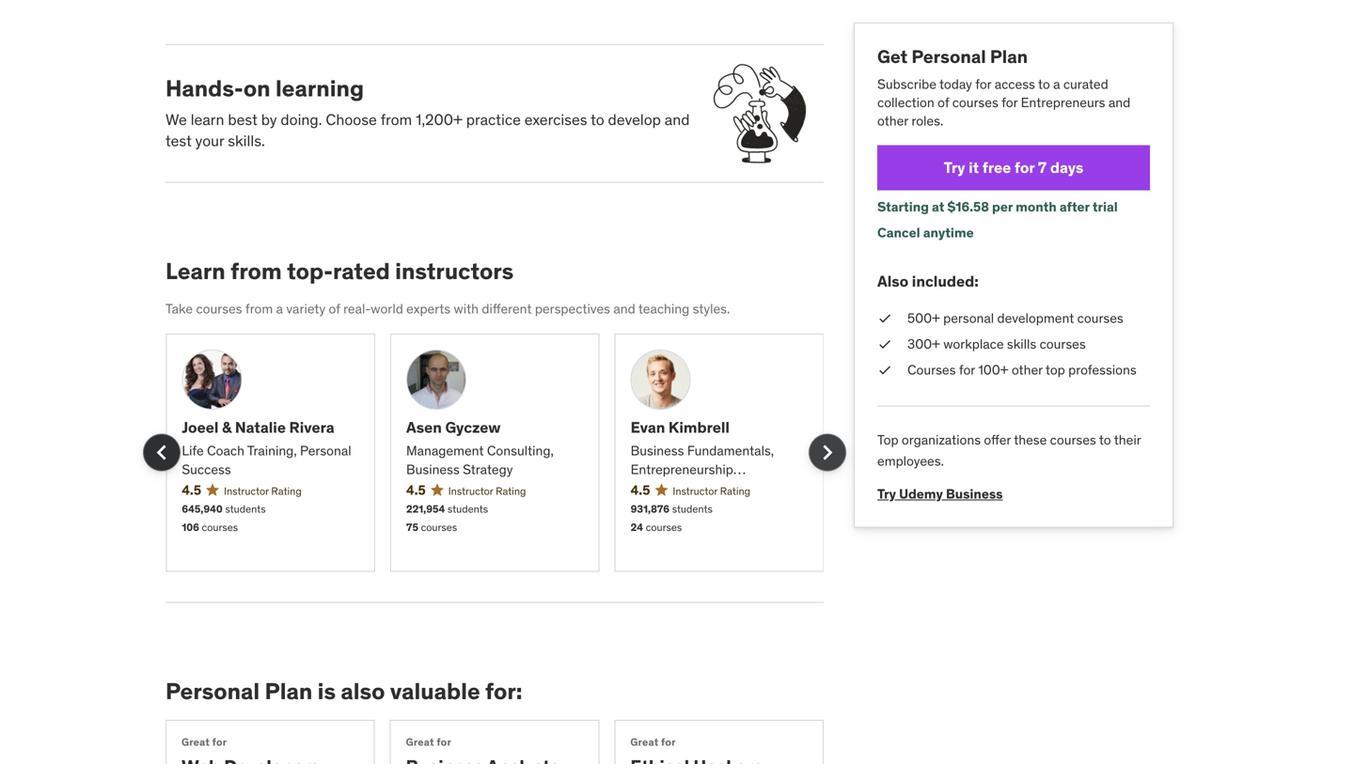 Task type: locate. For each thing, give the bounding box(es) containing it.
rating down the strategy
[[496, 485, 526, 498]]

instructor rating for rivera
[[224, 485, 302, 498]]

1 instructor rating from the left
[[224, 485, 302, 498]]

different
[[482, 301, 532, 318]]

75
[[406, 521, 418, 534]]

1 students from the left
[[225, 503, 266, 516]]

instructor rating down training,
[[224, 485, 302, 498]]

other down collection
[[877, 112, 908, 129]]

2 rating from the left
[[496, 485, 526, 498]]

0 vertical spatial to
[[1038, 76, 1050, 92]]

students inside 931,876 students 24 courses
[[672, 503, 713, 516]]

2 horizontal spatial great
[[630, 736, 659, 749]]

2 horizontal spatial great for
[[630, 736, 676, 749]]

consulting,
[[487, 443, 554, 460]]

to left develop
[[591, 110, 604, 129]]

3 xsmall image from the top
[[877, 361, 892, 380]]

business
[[631, 443, 684, 460], [406, 461, 460, 478], [946, 486, 1003, 503]]

cancel
[[877, 224, 920, 241]]

courses inside top organizations offer these courses to their employees.
[[1050, 432, 1096, 449]]

1 horizontal spatial a
[[1053, 76, 1060, 92]]

from left top-
[[230, 257, 282, 285]]

0 horizontal spatial great for
[[181, 736, 227, 749]]

instructor rating for consulting,
[[448, 485, 526, 498]]

try it free for 7 days link
[[877, 145, 1150, 190]]

3 instructor from the left
[[673, 485, 718, 498]]

1 horizontal spatial great
[[406, 736, 434, 749]]

rating down fundamentals,
[[720, 485, 750, 498]]

students inside 645,940 students 106 courses
[[225, 503, 266, 516]]

0 vertical spatial try
[[944, 158, 965, 177]]

courses down the 645,940
[[202, 521, 238, 534]]

a left variety
[[276, 301, 283, 318]]

personal
[[912, 45, 986, 68], [300, 443, 351, 460], [166, 677, 260, 706]]

2 horizontal spatial business
[[946, 486, 1003, 503]]

personal plan is also valuable for:
[[166, 677, 522, 706]]

hands-on learning we learn best by doing. choose from 1,200+ practice exercises to develop and test your skills.
[[166, 74, 690, 150]]

0 vertical spatial of
[[938, 94, 949, 111]]

business inside the evan kimbrell business fundamentals, entrepreneurship fundamentals
[[631, 443, 684, 460]]

students down fundamentals
[[672, 503, 713, 516]]

free
[[982, 158, 1011, 177]]

other down skills
[[1012, 362, 1043, 379]]

from
[[381, 110, 412, 129], [230, 257, 282, 285], [245, 301, 273, 318]]

1 vertical spatial try
[[877, 486, 896, 503]]

500+ personal development courses
[[907, 310, 1123, 327]]

2 horizontal spatial instructor
[[673, 485, 718, 498]]

of down today
[[938, 94, 949, 111]]

try
[[944, 158, 965, 177], [877, 486, 896, 503]]

courses down today
[[952, 94, 998, 111]]

best
[[228, 110, 258, 129]]

coach
[[207, 443, 244, 460]]

and inside get personal plan subscribe today for access to a curated collection of courses for entrepreneurs and other roles.
[[1109, 94, 1131, 111]]

try udemy business
[[877, 486, 1003, 503]]

courses down 931,876
[[646, 521, 682, 534]]

0 horizontal spatial business
[[406, 461, 460, 478]]

0 vertical spatial plan
[[990, 45, 1028, 68]]

and
[[1109, 94, 1131, 111], [665, 110, 690, 129], [613, 301, 635, 318]]

try left udemy at the bottom of page
[[877, 486, 896, 503]]

0 horizontal spatial and
[[613, 301, 635, 318]]

and for plan
[[1109, 94, 1131, 111]]

2 horizontal spatial 4.5
[[631, 482, 650, 499]]

choose
[[326, 110, 377, 129]]

after
[[1060, 198, 1090, 215]]

0 horizontal spatial of
[[329, 301, 340, 318]]

1 vertical spatial of
[[329, 301, 340, 318]]

courses inside 221,954 students 75 courses
[[421, 521, 457, 534]]

subscribe
[[877, 76, 937, 92]]

a up entrepreneurs
[[1053, 76, 1060, 92]]

and for learning
[[665, 110, 690, 129]]

and right entrepreneurs
[[1109, 94, 1131, 111]]

training,
[[247, 443, 297, 460]]

1 great for from the left
[[181, 736, 227, 749]]

0 horizontal spatial other
[[877, 112, 908, 129]]

of inside learn from top-rated instructors element
[[329, 301, 340, 318]]

try left it
[[944, 158, 965, 177]]

0 horizontal spatial instructor rating
[[224, 485, 302, 498]]

rating for consulting,
[[496, 485, 526, 498]]

2 vertical spatial personal
[[166, 677, 260, 706]]

their
[[1114, 432, 1141, 449]]

1 horizontal spatial plan
[[990, 45, 1028, 68]]

perspectives
[[535, 301, 610, 318]]

1 horizontal spatial rating
[[496, 485, 526, 498]]

0 horizontal spatial 4.5
[[182, 482, 201, 499]]

included:
[[912, 272, 979, 291]]

students
[[225, 503, 266, 516], [448, 503, 488, 516], [672, 503, 713, 516]]

to inside get personal plan subscribe today for access to a curated collection of courses for entrepreneurs and other roles.
[[1038, 76, 1050, 92]]

top organizations offer these courses to their employees.
[[877, 432, 1141, 470]]

skills.
[[228, 131, 265, 150]]

2 vertical spatial business
[[946, 486, 1003, 503]]

1 vertical spatial xsmall image
[[877, 335, 892, 354]]

instructor rating
[[224, 485, 302, 498], [448, 485, 526, 498], [673, 485, 750, 498]]

of inside get personal plan subscribe today for access to a curated collection of courses for entrepreneurs and other roles.
[[938, 94, 949, 111]]

top
[[877, 432, 899, 449]]

0 horizontal spatial a
[[276, 301, 283, 318]]

0 vertical spatial other
[[877, 112, 908, 129]]

a inside learn from top-rated instructors element
[[276, 301, 283, 318]]

evan kimbrell business fundamentals, entrepreneurship fundamentals
[[631, 418, 774, 496]]

0 vertical spatial from
[[381, 110, 412, 129]]

0 horizontal spatial great
[[181, 736, 210, 749]]

4.5
[[182, 482, 201, 499], [406, 482, 426, 499], [631, 482, 650, 499]]

today
[[939, 76, 972, 92]]

xsmall image down also
[[877, 309, 892, 328]]

1 horizontal spatial and
[[665, 110, 690, 129]]

3 great for from the left
[[630, 736, 676, 749]]

3 instructor rating from the left
[[673, 485, 750, 498]]

test
[[166, 131, 192, 150]]

1 horizontal spatial 4.5
[[406, 482, 426, 499]]

3 students from the left
[[672, 503, 713, 516]]

is
[[317, 677, 336, 706]]

4.5 up the 221,954
[[406, 482, 426, 499]]

curated
[[1063, 76, 1108, 92]]

2 horizontal spatial rating
[[720, 485, 750, 498]]

2 students from the left
[[448, 503, 488, 516]]

1 horizontal spatial of
[[938, 94, 949, 111]]

300+
[[907, 336, 940, 353]]

of left real-
[[329, 301, 340, 318]]

instructor rating down entrepreneurship
[[673, 485, 750, 498]]

1 rating from the left
[[271, 485, 302, 498]]

students inside 221,954 students 75 courses
[[448, 503, 488, 516]]

business inside asen gyczew management consulting, business strategy
[[406, 461, 460, 478]]

rating down training,
[[271, 485, 302, 498]]

personal inside get personal plan subscribe today for access to a curated collection of courses for entrepreneurs and other roles.
[[912, 45, 986, 68]]

0 horizontal spatial rating
[[271, 485, 302, 498]]

asen gyczew management consulting, business strategy
[[406, 418, 554, 478]]

1 horizontal spatial personal
[[300, 443, 351, 460]]

1 instructor from the left
[[224, 485, 269, 498]]

xsmall image left courses at the right top of the page
[[877, 361, 892, 380]]

to left their
[[1099, 432, 1111, 449]]

plan
[[990, 45, 1028, 68], [265, 677, 312, 706]]

1 vertical spatial a
[[276, 301, 283, 318]]

it
[[969, 158, 979, 177]]

0 horizontal spatial students
[[225, 503, 266, 516]]

0 vertical spatial a
[[1053, 76, 1060, 92]]

2 instructor rating from the left
[[448, 485, 526, 498]]

instructor down the strategy
[[448, 485, 493, 498]]

courses up professions
[[1077, 310, 1123, 327]]

instructor rating down the strategy
[[448, 485, 526, 498]]

2 horizontal spatial to
[[1099, 432, 1111, 449]]

teaching
[[638, 301, 690, 318]]

2 horizontal spatial personal
[[912, 45, 986, 68]]

courses down the 221,954
[[421, 521, 457, 534]]

instructor rating for fundamentals,
[[673, 485, 750, 498]]

4.5 up the 645,940
[[182, 482, 201, 499]]

entrepreneurs
[[1021, 94, 1105, 111]]

from left 1,200+
[[381, 110, 412, 129]]

try it free for 7 days
[[944, 158, 1084, 177]]

xsmall image left 300+
[[877, 335, 892, 354]]

1 great from the left
[[181, 736, 210, 749]]

natalie
[[235, 418, 286, 437]]

and inside learn from top-rated instructors element
[[613, 301, 635, 318]]

professions
[[1068, 362, 1137, 379]]

business down evan
[[631, 443, 684, 460]]

1 vertical spatial personal
[[300, 443, 351, 460]]

3 rating from the left
[[720, 485, 750, 498]]

next image
[[812, 438, 843, 468]]

students for business
[[672, 503, 713, 516]]

100+
[[978, 362, 1009, 379]]

4.5 up 931,876
[[631, 482, 650, 499]]

1 horizontal spatial great for
[[406, 736, 451, 749]]

0 horizontal spatial instructor
[[224, 485, 269, 498]]

0 vertical spatial personal
[[912, 45, 986, 68]]

on
[[243, 74, 270, 102]]

3 4.5 from the left
[[631, 482, 650, 499]]

2 horizontal spatial and
[[1109, 94, 1131, 111]]

1 vertical spatial other
[[1012, 362, 1043, 379]]

2 horizontal spatial students
[[672, 503, 713, 516]]

from left variety
[[245, 301, 273, 318]]

2 vertical spatial to
[[1099, 432, 1111, 449]]

4.5 for business
[[631, 482, 650, 499]]

500+
[[907, 310, 940, 327]]

0 horizontal spatial to
[[591, 110, 604, 129]]

organizations
[[902, 432, 981, 449]]

1 horizontal spatial instructor rating
[[448, 485, 526, 498]]

2 instructor from the left
[[448, 485, 493, 498]]

1 xsmall image from the top
[[877, 309, 892, 328]]

0 vertical spatial xsmall image
[[877, 309, 892, 328]]

and right develop
[[665, 110, 690, 129]]

1 horizontal spatial other
[[1012, 362, 1043, 379]]

1 horizontal spatial to
[[1038, 76, 1050, 92]]

courses right these
[[1050, 432, 1096, 449]]

0 horizontal spatial try
[[877, 486, 896, 503]]

1 horizontal spatial try
[[944, 158, 965, 177]]

3 great from the left
[[630, 736, 659, 749]]

1 vertical spatial to
[[591, 110, 604, 129]]

your
[[195, 131, 224, 150]]

and left the teaching
[[613, 301, 635, 318]]

kimbrell
[[669, 418, 730, 437]]

0 vertical spatial business
[[631, 443, 684, 460]]

0 horizontal spatial plan
[[265, 677, 312, 706]]

2 vertical spatial xsmall image
[[877, 361, 892, 380]]

1 horizontal spatial business
[[631, 443, 684, 460]]

carousel element
[[143, 334, 846, 572]]

1 vertical spatial business
[[406, 461, 460, 478]]

from inside hands-on learning we learn best by doing. choose from 1,200+ practice exercises to develop and test your skills.
[[381, 110, 412, 129]]

to up entrepreneurs
[[1038, 76, 1050, 92]]

try for try it free for 7 days
[[944, 158, 965, 177]]

xsmall image
[[877, 309, 892, 328], [877, 335, 892, 354], [877, 361, 892, 380]]

skills
[[1007, 336, 1036, 353]]

2 xsmall image from the top
[[877, 335, 892, 354]]

great for
[[181, 736, 227, 749], [406, 736, 451, 749], [630, 736, 676, 749]]

plan up "access"
[[990, 45, 1028, 68]]

and inside hands-on learning we learn best by doing. choose from 1,200+ practice exercises to develop and test your skills.
[[665, 110, 690, 129]]

students right the 645,940
[[225, 503, 266, 516]]

business down management
[[406, 461, 460, 478]]

courses inside 931,876 students 24 courses
[[646, 521, 682, 534]]

hands-
[[166, 74, 243, 102]]

2 horizontal spatial instructor rating
[[673, 485, 750, 498]]

2 great from the left
[[406, 736, 434, 749]]

world
[[371, 301, 403, 318]]

to
[[1038, 76, 1050, 92], [591, 110, 604, 129], [1099, 432, 1111, 449]]

plan left is
[[265, 677, 312, 706]]

2 4.5 from the left
[[406, 482, 426, 499]]

24
[[631, 521, 643, 534]]

business right udemy at the bottom of page
[[946, 486, 1003, 503]]

1 horizontal spatial instructor
[[448, 485, 493, 498]]

instructor down entrepreneurship
[[673, 485, 718, 498]]

employees.
[[877, 453, 944, 470]]

rivera
[[289, 418, 334, 437]]

students right the 221,954
[[448, 503, 488, 516]]

xsmall image for courses
[[877, 361, 892, 380]]

instructor up 645,940 students 106 courses
[[224, 485, 269, 498]]

trial
[[1093, 198, 1118, 215]]

1 horizontal spatial students
[[448, 503, 488, 516]]

personal
[[943, 310, 994, 327]]

1 4.5 from the left
[[182, 482, 201, 499]]

fundamentals,
[[687, 443, 774, 460]]

management
[[406, 443, 484, 460]]

experts
[[406, 301, 451, 318]]



Task type: describe. For each thing, give the bounding box(es) containing it.
2 vertical spatial from
[[245, 301, 273, 318]]

xsmall image for 300+
[[877, 335, 892, 354]]

courses inside get personal plan subscribe today for access to a curated collection of courses for entrepreneurs and other roles.
[[952, 94, 998, 111]]

entrepreneurship
[[631, 461, 733, 478]]

doing.
[[281, 110, 322, 129]]

month
[[1016, 198, 1057, 215]]

0 horizontal spatial personal
[[166, 677, 260, 706]]

4.5 for management
[[406, 482, 426, 499]]

starting at $16.58 per month after trial cancel anytime
[[877, 198, 1118, 241]]

courses up top
[[1040, 336, 1086, 353]]

4.5 for natalie
[[182, 482, 201, 499]]

instructor for business
[[673, 485, 718, 498]]

joeel & natalie rivera life coach training, personal success
[[182, 418, 351, 478]]

strategy
[[463, 461, 513, 478]]

valuable
[[390, 677, 480, 706]]

practice
[[466, 110, 521, 129]]

per
[[992, 198, 1013, 215]]

300+ workplace skills courses
[[907, 336, 1086, 353]]

get personal plan subscribe today for access to a curated collection of courses for entrepreneurs and other roles.
[[877, 45, 1131, 129]]

other inside get personal plan subscribe today for access to a curated collection of courses for entrepreneurs and other roles.
[[877, 112, 908, 129]]

a inside get personal plan subscribe today for access to a curated collection of courses for entrepreneurs and other roles.
[[1053, 76, 1060, 92]]

645,940 students 106 courses
[[182, 503, 266, 534]]

styles.
[[693, 301, 730, 318]]

931,876
[[631, 503, 670, 516]]

rating for rivera
[[271, 485, 302, 498]]

221,954 students 75 courses
[[406, 503, 488, 534]]

learn from top-rated instructors
[[166, 257, 514, 285]]

rated
[[333, 257, 390, 285]]

evan kimbrell link
[[631, 417, 808, 438]]

1,200+
[[416, 110, 463, 129]]

7
[[1038, 158, 1047, 177]]

asen gyczew link
[[406, 417, 584, 438]]

try for try udemy business
[[877, 486, 896, 503]]

exercises
[[524, 110, 587, 129]]

plan inside get personal plan subscribe today for access to a curated collection of courses for entrepreneurs and other roles.
[[990, 45, 1028, 68]]

get
[[877, 45, 908, 68]]

gyczew
[[445, 418, 501, 437]]

rating for fundamentals,
[[720, 485, 750, 498]]

udemy
[[899, 486, 943, 503]]

previous image
[[147, 438, 177, 468]]

1 vertical spatial plan
[[265, 677, 312, 706]]

learning
[[275, 74, 364, 102]]

1 vertical spatial from
[[230, 257, 282, 285]]

instructors
[[395, 257, 514, 285]]

students for natalie
[[225, 503, 266, 516]]

learn
[[166, 257, 225, 285]]

access
[[995, 76, 1035, 92]]

with
[[454, 301, 479, 318]]

take
[[166, 301, 193, 318]]

courses
[[907, 362, 956, 379]]

also
[[341, 677, 385, 706]]

offer
[[984, 432, 1011, 449]]

courses right take
[[196, 301, 242, 318]]

development
[[997, 310, 1074, 327]]

$16.58
[[947, 198, 989, 215]]

to inside hands-on learning we learn best by doing. choose from 1,200+ practice exercises to develop and test your skills.
[[591, 110, 604, 129]]

xsmall image for 500+
[[877, 309, 892, 328]]

courses for 100+ other top professions
[[907, 362, 1137, 379]]

645,940
[[182, 503, 223, 516]]

&
[[222, 418, 232, 437]]

learn from top-rated instructors element
[[143, 257, 846, 572]]

221,954
[[406, 503, 445, 516]]

also included:
[[877, 272, 979, 291]]

top-
[[287, 257, 333, 285]]

we
[[166, 110, 187, 129]]

days
[[1050, 158, 1084, 177]]

2 great for from the left
[[406, 736, 451, 749]]

learn
[[191, 110, 224, 129]]

top
[[1046, 362, 1065, 379]]

by
[[261, 110, 277, 129]]

to inside top organizations offer these courses to their employees.
[[1099, 432, 1111, 449]]

instructor for management
[[448, 485, 493, 498]]

students for management
[[448, 503, 488, 516]]

starting
[[877, 198, 929, 215]]

instructor for natalie
[[224, 485, 269, 498]]

personal inside joeel & natalie rivera life coach training, personal success
[[300, 443, 351, 460]]

life
[[182, 443, 204, 460]]

real-
[[343, 301, 371, 318]]

success
[[182, 461, 231, 478]]

931,876 students 24 courses
[[631, 503, 713, 534]]

joeel & natalie rivera link
[[182, 417, 359, 438]]

anytime
[[923, 224, 974, 241]]

workplace
[[943, 336, 1004, 353]]

try udemy business link
[[877, 472, 1003, 503]]

asen
[[406, 418, 442, 437]]

collection
[[877, 94, 934, 111]]

for:
[[485, 677, 522, 706]]

joeel
[[182, 418, 219, 437]]

courses inside 645,940 students 106 courses
[[202, 521, 238, 534]]

at
[[932, 198, 945, 215]]

develop
[[608, 110, 661, 129]]

business for evan
[[631, 443, 684, 460]]

business for try
[[946, 486, 1003, 503]]

fundamentals
[[631, 479, 714, 496]]

these
[[1014, 432, 1047, 449]]

also
[[877, 272, 909, 291]]



Task type: vqa. For each thing, say whether or not it's contained in the screenshot.
'Web' within Web Development link
no



